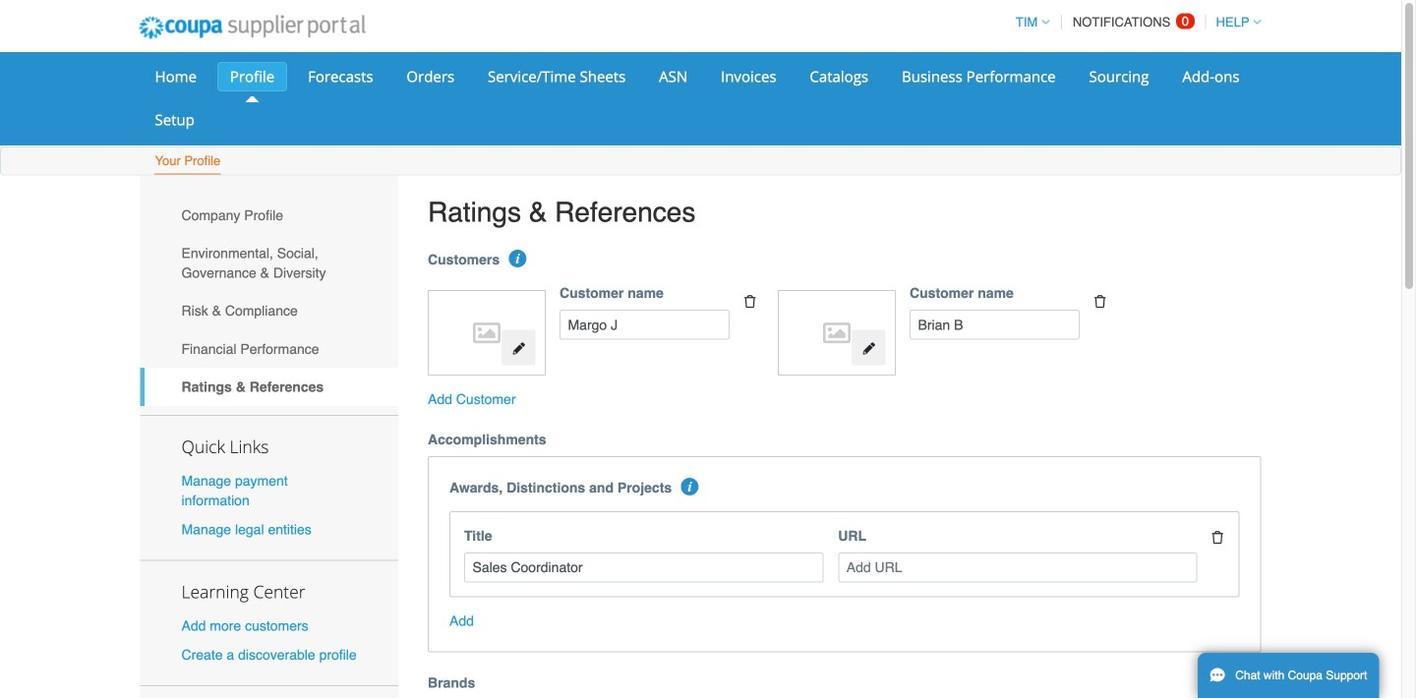 Task type: describe. For each thing, give the bounding box(es) containing it.
logo image for 2nd change image from the right
[[438, 300, 536, 366]]

coupa supplier portal image
[[125, 3, 379, 52]]

additional information image
[[681, 478, 699, 496]]

logo image for second change image from left
[[788, 300, 886, 366]]

1 change image image from the left
[[512, 342, 526, 355]]

Add title text field
[[464, 553, 824, 583]]



Task type: vqa. For each thing, say whether or not it's contained in the screenshot.
Tab List on the top of page
no



Task type: locate. For each thing, give the bounding box(es) containing it.
1 logo image from the left
[[438, 300, 536, 366]]

0 horizontal spatial logo image
[[438, 300, 536, 366]]

Add URL text field
[[838, 553, 1198, 583]]

1 horizontal spatial logo image
[[788, 300, 886, 366]]

None text field
[[560, 310, 730, 340], [910, 310, 1080, 340], [560, 310, 730, 340], [910, 310, 1080, 340]]

1 horizontal spatial change image image
[[862, 342, 876, 355]]

0 horizontal spatial change image image
[[512, 342, 526, 355]]

2 change image image from the left
[[862, 342, 876, 355]]

2 logo image from the left
[[788, 300, 886, 366]]

change image image
[[512, 342, 526, 355], [862, 342, 876, 355]]

navigation
[[1007, 3, 1261, 41]]

logo image
[[438, 300, 536, 366], [788, 300, 886, 366]]

additional information image
[[509, 250, 527, 268]]



